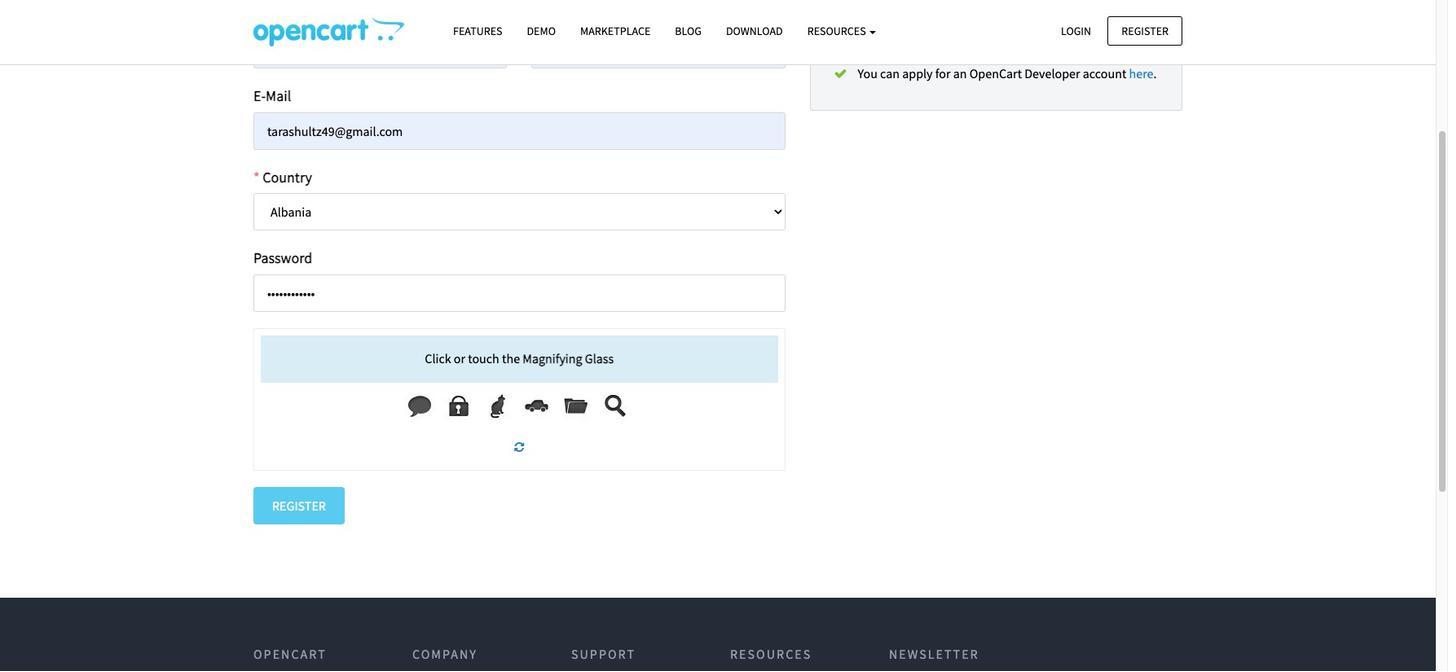 Task type: describe. For each thing, give the bounding box(es) containing it.
110
[[965, 23, 984, 40]]

000
[[987, 23, 1006, 40]]

demo link
[[515, 17, 568, 46]]

community
[[1029, 3, 1094, 19]]

mail
[[266, 86, 291, 105]]

features
[[453, 24, 502, 38]]

newsletter
[[889, 646, 979, 662]]

e-mail
[[253, 86, 291, 105]]

login link
[[1047, 16, 1105, 46]]

register for register link on the right
[[1122, 23, 1169, 38]]

E-Mail text field
[[253, 112, 785, 150]]

here
[[1129, 65, 1153, 81]]

we
[[858, 23, 874, 40]]

click
[[425, 351, 451, 367]]

have
[[877, 23, 903, 40]]

more
[[906, 23, 934, 40]]

can
[[880, 65, 900, 81]]

blog link
[[663, 17, 714, 46]]

name
[[292, 5, 328, 24]]

members
[[1066, 23, 1118, 40]]

opencart - account register image
[[253, 17, 404, 46]]

download
[[726, 24, 783, 38]]

click or touch the magnifying glass
[[425, 351, 614, 367]]

blog
[[675, 24, 702, 38]]

than
[[937, 23, 962, 40]]

login
[[1061, 23, 1091, 38]]

First Name text field
[[253, 31, 507, 68]]

or
[[454, 351, 465, 367]]

marketplace link
[[568, 17, 663, 46]]

country
[[262, 168, 312, 186]]

the
[[502, 351, 520, 367]]

forum
[[1096, 3, 1129, 19]]

opencart for opencart community forum
[[974, 3, 1027, 19]]

you can apply for an opencart developer account here .
[[858, 65, 1157, 81]]

first
[[262, 5, 289, 24]]



Task type: vqa. For each thing, say whether or not it's contained in the screenshot.
REGISTER button
yes



Task type: locate. For each thing, give the bounding box(es) containing it.
company
[[412, 646, 477, 662]]

opencart
[[974, 3, 1027, 19], [969, 65, 1022, 81], [253, 646, 327, 662]]

.
[[1153, 65, 1157, 81]]

marketplace
[[580, 24, 651, 38]]

developer
[[1025, 65, 1080, 81]]

resources link
[[795, 17, 889, 46]]

2 vertical spatial opencart
[[253, 646, 327, 662]]

features link
[[441, 17, 515, 46]]

register link
[[1108, 16, 1182, 46]]

an
[[953, 65, 967, 81]]

opencart community forum
[[974, 3, 1129, 19]]

0 horizontal spatial register
[[272, 498, 326, 514]]

support
[[571, 646, 636, 662]]

registered
[[1009, 23, 1063, 40]]

refresh image
[[514, 442, 524, 453]]

resources
[[807, 24, 868, 38], [730, 646, 812, 662]]

apply
[[902, 65, 933, 81]]

touch
[[468, 351, 499, 367]]

1 vertical spatial opencart
[[969, 65, 1022, 81]]

opencart for opencart
[[253, 646, 327, 662]]

Password password field
[[253, 275, 785, 312]]

1 vertical spatial register
[[272, 498, 326, 514]]

where we have more than 110 000 registered members
[[858, 3, 1166, 40]]

here link
[[1129, 65, 1153, 81]]

where
[[1132, 3, 1166, 19]]

magnifying
[[523, 351, 582, 367]]

account
[[1083, 65, 1126, 81]]

password
[[253, 249, 312, 268]]

Last Name text field
[[532, 31, 785, 68]]

opencart community forum link
[[974, 3, 1129, 19]]

1 vertical spatial resources
[[730, 646, 812, 662]]

register for the register button
[[272, 498, 326, 514]]

glass
[[585, 351, 614, 367]]

0 vertical spatial opencart
[[974, 3, 1027, 19]]

register inside register link
[[1122, 23, 1169, 38]]

e-
[[253, 86, 266, 105]]

first name
[[262, 5, 328, 24]]

download link
[[714, 17, 795, 46]]

register
[[1122, 23, 1169, 38], [272, 498, 326, 514]]

register button
[[253, 487, 345, 525]]

for
[[935, 65, 951, 81]]

demo
[[527, 24, 556, 38]]

1 horizontal spatial register
[[1122, 23, 1169, 38]]

you
[[858, 65, 878, 81]]

0 vertical spatial resources
[[807, 24, 868, 38]]

0 vertical spatial register
[[1122, 23, 1169, 38]]

register inside the register button
[[272, 498, 326, 514]]



